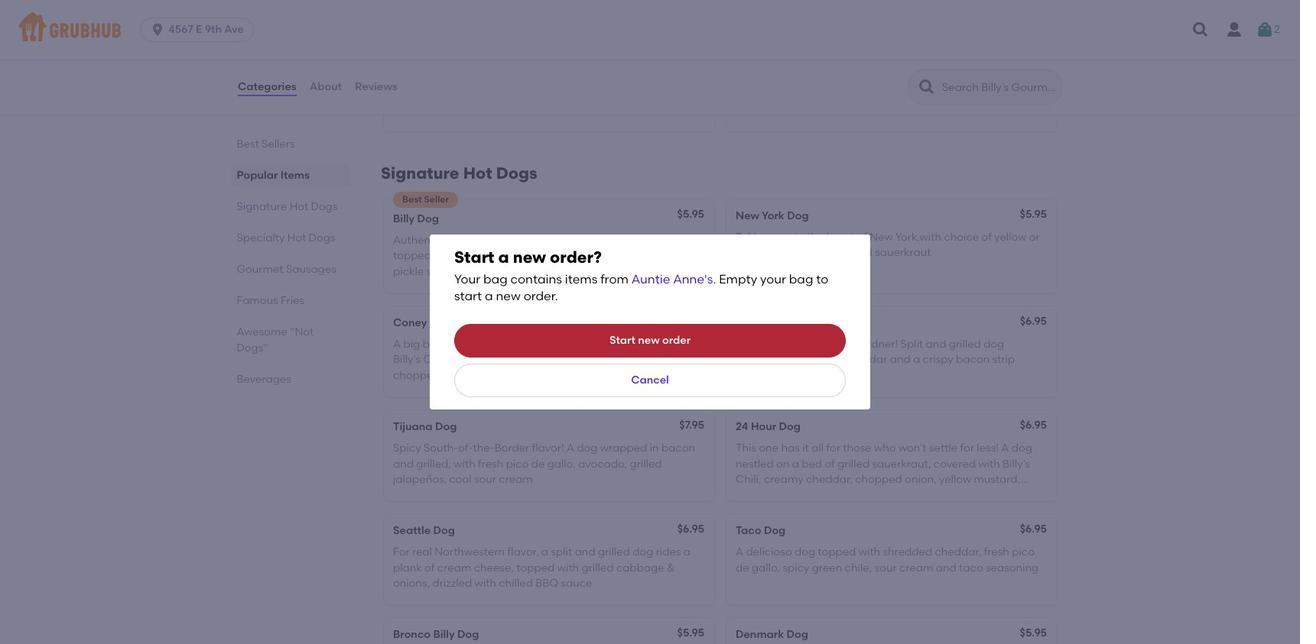 Task type: locate. For each thing, give the bounding box(es) containing it.
$6.95
[[678, 315, 705, 328], [1020, 315, 1047, 328], [1020, 419, 1047, 432], [678, 523, 705, 536], [1020, 523, 1047, 536]]

mustard, inside this one has it all for those who won't settle for less! a dog nestled on a bed of grilled sauerkraut, covered with billy's chili, creamy cheddar, chopped onion, yellow mustard, tomato wedge, dill pickle spear, spicy sport peppers, jalapeños, celery salt
[[974, 473, 1021, 486]]

of inside a big bite of east coast flavor! this dog is smothered in billy's chili, and topped with creamy cheddar and chopped onion
[[445, 338, 456, 351]]

1 horizontal spatial mustard,
[[974, 473, 1021, 486]]

chili, down bite
[[423, 354, 449, 367]]

2 vertical spatial chopped
[[855, 473, 903, 486]]

choice
[[944, 231, 979, 244]]

0 horizontal spatial de
[[531, 458, 545, 471]]

chopped inside this one has it all for those who won't settle for less! a dog nestled on a bed of grilled sauerkraut, covered with billy's chili, creamy cheddar, chopped onion, yellow mustard, tomato wedge, dill pickle spear, spicy sport peppers, jalapeños, celery salt
[[855, 473, 903, 486]]

flavor! inside a big bite of east coast flavor! this dog is smothered in billy's chili, and topped with creamy cheddar and chopped onion
[[517, 338, 549, 351]]

items
[[565, 272, 598, 287]]

1 horizontal spatial cheddar
[[843, 354, 888, 367]]

gallo, left the avocado,
[[547, 458, 576, 471]]

0 horizontal spatial peppers,
[[519, 265, 565, 278]]

fresh up seasoning
[[984, 546, 1010, 559]]

1 vertical spatial green
[[812, 562, 842, 575]]

topped inside authentic chicago-style dog slathered in yellow mustard, topped with neon green relish and chopped onion, dill pickle spear, spicy sport peppers, sliced tomato, and a dash of celery salt
[[393, 250, 431, 263]]

1 vertical spatial start
[[610, 334, 636, 347]]

billy fries & onion rings.
[[393, 101, 510, 114]]

0 vertical spatial onion
[[451, 101, 480, 114]]

a inside this one has it all for those who won't settle for less! a dog nestled on a bed of grilled sauerkraut, covered with billy's chili, creamy cheddar, chopped onion, yellow mustard, tomato wedge, dill pickle spear, spicy sport peppers, jalapeños, celery salt
[[1002, 442, 1009, 455]]

topped down authentic
[[393, 250, 431, 263]]

sport down the covered
[[932, 489, 959, 502]]

de
[[531, 458, 545, 471], [736, 562, 749, 575]]

and inside "spicy south-of-the-border flavor! a dog wrapped in bacon and grilled, with fresh pico de gallo, avocado, grilled jalapeños, cool sour cream"
[[393, 458, 414, 471]]

pickle up dash
[[393, 265, 424, 278]]

0 vertical spatial hot
[[463, 164, 492, 183]]

1 vertical spatial chopped
[[393, 369, 440, 382]]

grilled up cabbage
[[598, 546, 630, 559]]

0 vertical spatial dill
[[657, 250, 671, 263]]

mustard, up auntie
[[643, 234, 690, 247]]

pico inside "spicy south-of-the-border flavor! a dog wrapped in bacon and grilled, with fresh pico de gallo, avocado, grilled jalapeños, cool sour cream"
[[506, 458, 529, 471]]

1 vertical spatial &
[[667, 562, 675, 575]]

1 horizontal spatial spicy
[[783, 562, 810, 575]]

for inside saddle up for this one, pardner! split and grilled dog topped with creamy cheddar and a crispy bacon strip
[[791, 338, 805, 351]]

chopped down sauerkraut,
[[855, 473, 903, 486]]

0 horizontal spatial svg image
[[150, 22, 165, 37]]

1 vertical spatial new
[[870, 231, 893, 244]]

bag
[[483, 272, 508, 287], [789, 272, 813, 287]]

and down the slathered
[[549, 250, 570, 263]]

$6.95 for a big bite of east coast flavor! this dog is smothered in billy's chili, and topped with creamy cheddar and chopped onion
[[678, 315, 705, 328]]

$5.95 for bronco billy dog
[[1020, 627, 1047, 640]]

&
[[440, 101, 448, 114], [667, 562, 675, 575]]

0 horizontal spatial cheddar,
[[806, 473, 853, 486]]

1 vertical spatial sport
[[932, 489, 959, 502]]

of right bed
[[825, 458, 835, 471]]

$5.95 inside 'button'
[[1020, 78, 1047, 91]]

0 vertical spatial billy
[[393, 101, 413, 114]]

with down less! on the bottom of the page
[[979, 458, 1000, 471]]

2 vertical spatial dogs
[[309, 232, 336, 245]]

bag inside empty your bag to start a new order.
[[789, 272, 813, 287]]

in
[[597, 234, 606, 247], [667, 338, 676, 351], [650, 442, 659, 455]]

to down the
[[816, 272, 829, 287]]

& right fries
[[440, 101, 448, 114]]

and down 'smothered' on the bottom
[[629, 354, 650, 367]]

1 vertical spatial signature hot dogs
[[237, 200, 338, 213]]

0 horizontal spatial chili,
[[423, 354, 449, 367]]

fries
[[281, 295, 305, 308]]

0 vertical spatial spear,
[[426, 265, 458, 278]]

start right 'is'
[[610, 334, 636, 347]]

start down 'chicago-'
[[454, 248, 495, 267]]

creamy down the on
[[764, 473, 804, 486]]

of inside for real northwestern flavor, a split and grilled dog rides a plank of cream cheese, topped with grilled cabbage & onions, drizzled with chilled bbq sauce
[[425, 562, 435, 575]]

1 vertical spatial peppers,
[[961, 489, 1007, 502]]

1 cheddar from the left
[[582, 354, 626, 367]]

signature hot dogs
[[381, 164, 538, 183], [237, 200, 338, 213]]

sour inside a delicioso dog topped with shredded cheddar, fresh pico de gallo, spicy green chile, sour cream and taco seasoning
[[875, 562, 897, 575]]

0 horizontal spatial pickle
[[393, 265, 424, 278]]

and inside a delicioso dog topped with shredded cheddar, fresh pico de gallo, spicy green chile, sour cream and taco seasoning
[[936, 562, 957, 575]]

1 vertical spatial mustard,
[[974, 473, 1021, 486]]

chili, down nestled
[[736, 473, 762, 486]]

signature up specialty
[[237, 200, 287, 213]]

celery down wedge,
[[792, 504, 824, 517]]

1 vertical spatial sour
[[875, 562, 897, 575]]

dog up has on the right bottom of page
[[779, 421, 801, 434]]

in right 'smothered' on the bottom
[[667, 338, 676, 351]]

heart
[[827, 231, 855, 244]]

a inside saddle up for this one, pardner! split and grilled dog topped with creamy cheddar and a crispy bacon strip
[[913, 354, 920, 367]]

new up contains
[[513, 248, 546, 267]]

1 horizontal spatial signature
[[381, 164, 459, 183]]

24
[[736, 421, 749, 434]]

delicioso
[[746, 546, 792, 559]]

a big bite of east coast flavor! this dog is smothered in billy's chili, and topped with creamy cheddar and chopped onion
[[393, 338, 676, 382]]

this left 'is'
[[551, 338, 572, 351]]

cheddar down 'is'
[[582, 354, 626, 367]]

flavor! right border
[[532, 442, 564, 455]]

items
[[281, 169, 310, 182]]

& inside for real northwestern flavor, a split and grilled dog rides a plank of cream cheese, topped with grilled cabbage & onions, drizzled with chilled bbq sauce
[[667, 562, 675, 575]]

0 horizontal spatial new
[[736, 209, 760, 222]]

new
[[736, 209, 760, 222], [870, 231, 893, 244]]

a right rides
[[684, 546, 691, 559]]

those
[[843, 442, 872, 455]]

spear, inside this one has it all for those who won't settle for less! a dog nestled on a bed of grilled sauerkraut, covered with billy's chili, creamy cheddar, chopped onion, yellow mustard, tomato wedge, dill pickle spear, spicy sport peppers, jalapeños, celery salt
[[868, 489, 900, 502]]

best up billy dog
[[402, 194, 422, 205]]

green inside a delicioso dog topped with shredded cheddar, fresh pico de gallo, spicy green chile, sour cream and taco seasoning
[[812, 562, 842, 575]]

you
[[773, 231, 791, 244]]

a left big
[[393, 338, 401, 351]]

dog right 'york'
[[787, 209, 809, 222]]

onion, inside this one has it all for those who won't settle for less! a dog nestled on a bed of grilled sauerkraut, covered with billy's chili, creamy cheddar, chopped onion, yellow mustard, tomato wedge, dill pickle spear, spicy sport peppers, jalapeños, celery salt
[[905, 473, 937, 486]]

topped inside saddle up for this one, pardner! split and grilled dog topped with creamy cheddar and a crispy bacon strip
[[736, 354, 774, 367]]

is
[[598, 338, 606, 351]]

1 horizontal spatial this
[[736, 442, 757, 455]]

spear, inside authentic chicago-style dog slathered in yellow mustard, topped with neon green relish and chopped onion, dill pickle spear, spicy sport peppers, sliced tomato, and a dash of celery salt
[[426, 265, 458, 278]]

0 vertical spatial chili,
[[423, 354, 449, 367]]

0 vertical spatial bacon
[[956, 354, 990, 367]]

0 horizontal spatial fresh
[[478, 458, 504, 471]]

start for start new order
[[610, 334, 636, 347]]

to inside empty your bag to start a new order.
[[816, 272, 829, 287]]

new inside button
[[638, 334, 660, 347]]

grilled inside "spicy south-of-the-border flavor! a dog wrapped in bacon and grilled, with fresh pico de gallo, avocado, grilled jalapeños, cool sour cream"
[[630, 458, 662, 471]]

$5.95 for frings
[[1020, 78, 1047, 91]]

0 vertical spatial onion,
[[622, 250, 654, 263]]

0 horizontal spatial sour
[[474, 473, 496, 486]]

spear, down sauerkraut,
[[868, 489, 900, 502]]

topped up bbq
[[517, 562, 555, 575]]

1 vertical spatial chili,
[[736, 473, 762, 486]]

2 bag from the left
[[789, 272, 813, 287]]

one,
[[828, 338, 851, 351]]

pico inside a delicioso dog topped with shredded cheddar, fresh pico de gallo, spicy green chile, sour cream and taco seasoning
[[1012, 546, 1035, 559]]

famous fries
[[237, 295, 305, 308]]

in inside authentic chicago-style dog slathered in yellow mustard, topped with neon green relish and chopped onion, dill pickle spear, spicy sport peppers, sliced tomato, and a dash of celery salt
[[597, 234, 606, 247]]

coney
[[393, 317, 427, 330]]

0 horizontal spatial this
[[551, 338, 572, 351]]

salt inside this one has it all for those who won't settle for less! a dog nestled on a bed of grilled sauerkraut, covered with billy's chili, creamy cheddar, chopped onion, yellow mustard, tomato wedge, dill pickle spear, spicy sport peppers, jalapeños, celery salt
[[826, 504, 845, 517]]

bed
[[802, 458, 822, 471]]

2 cheddar from the left
[[843, 354, 888, 367]]

cheddar, inside a delicioso dog topped with shredded cheddar, fresh pico de gallo, spicy green chile, sour cream and taco seasoning
[[935, 546, 982, 559]]

signature hot dogs up specialty hot dogs
[[237, 200, 338, 213]]

start
[[454, 290, 482, 304]]

this inside this one has it all for those who won't settle for less! a dog nestled on a bed of grilled sauerkraut, covered with billy's chili, creamy cheddar, chopped onion, yellow mustard, tomato wedge, dill pickle spear, spicy sport peppers, jalapeños, celery salt
[[736, 442, 757, 455]]

billy right bronco
[[433, 629, 455, 642]]

dog up the avocado,
[[577, 442, 598, 455]]

dog up relish
[[522, 234, 543, 247]]

of right dash
[[421, 281, 432, 294]]

dog right less! on the bottom of the page
[[1012, 442, 1033, 455]]

svg image for 4567 e 9th ave
[[150, 22, 165, 37]]

0 vertical spatial sour
[[474, 473, 496, 486]]

svg image
[[1256, 21, 1274, 39], [150, 22, 165, 37]]

salt inside authentic chicago-style dog slathered in yellow mustard, topped with neon green relish and chopped onion, dill pickle spear, spicy sport peppers, sliced tomato, and a dash of celery salt
[[468, 281, 487, 294]]

neon
[[458, 250, 484, 263]]

sauce
[[561, 577, 592, 591]]

0 vertical spatial fresh
[[478, 458, 504, 471]]

dog inside authentic chicago-style dog slathered in yellow mustard, topped with neon green relish and chopped onion, dill pickle spear, spicy sport peppers, sliced tomato, and a dash of celery salt
[[522, 234, 543, 247]]

dill right wedge,
[[818, 489, 833, 502]]

0 vertical spatial in
[[597, 234, 606, 247]]

1 vertical spatial cheddar,
[[935, 546, 982, 559]]

1 vertical spatial billy's
[[1003, 458, 1030, 471]]

creamy down the order.
[[540, 354, 579, 367]]

dill up auntie
[[657, 250, 671, 263]]

dill inside authentic chicago-style dog slathered in yellow mustard, topped with neon green relish and chopped onion, dill pickle spear, spicy sport peppers, sliced tomato, and a dash of celery salt
[[657, 250, 671, 263]]

0 vertical spatial green
[[487, 250, 517, 263]]

0 vertical spatial signature
[[381, 164, 459, 183]]

to
[[794, 231, 804, 244], [816, 272, 829, 287]]

grilled down wrapped
[[630, 458, 662, 471]]

start inside button
[[610, 334, 636, 347]]

in right wrapped
[[650, 442, 659, 455]]

best seller
[[402, 194, 449, 205]]

topped up chile,
[[818, 546, 856, 559]]

dog down best seller on the left top
[[417, 212, 439, 225]]

this inside a big bite of east coast flavor! this dog is smothered in billy's chili, and topped with creamy cheddar and chopped onion
[[551, 338, 572, 351]]

grilled inside taking you to the heart of new york,with choice of yellow or brown mustard and grilled sauerkraut
[[841, 247, 873, 260]]

big
[[403, 338, 420, 351]]

0 vertical spatial new
[[736, 209, 760, 222]]

1 horizontal spatial &
[[667, 562, 675, 575]]

sauerkraut
[[875, 247, 931, 260]]

0 vertical spatial cheddar,
[[806, 473, 853, 486]]

dog up 'delicioso'
[[764, 525, 786, 538]]

dog
[[787, 209, 809, 222], [417, 212, 439, 225], [430, 317, 451, 330], [435, 421, 457, 434], [779, 421, 801, 434], [433, 525, 455, 538], [764, 525, 786, 538], [457, 629, 479, 642], [787, 629, 808, 642]]

cabbage
[[616, 562, 664, 575]]

topped inside for real northwestern flavor, a split and grilled dog rides a plank of cream cheese, topped with grilled cabbage & onions, drizzled with chilled bbq sauce
[[517, 562, 555, 575]]

a down style
[[498, 248, 509, 267]]

grilled down heart
[[841, 247, 873, 260]]

$5.95 for best seller
[[1020, 208, 1047, 221]]

bronco billy dog
[[393, 629, 479, 642]]

1 horizontal spatial onion,
[[905, 473, 937, 486]]

celery inside authentic chicago-style dog slathered in yellow mustard, topped with neon green relish and chopped onion, dill pickle spear, spicy sport peppers, sliced tomato, and a dash of celery salt
[[434, 281, 466, 294]]

popular items
[[237, 169, 310, 182]]

peppers, inside this one has it all for those who won't settle for less! a dog nestled on a bed of grilled sauerkraut, covered with billy's chili, creamy cheddar, chopped onion, yellow mustard, tomato wedge, dill pickle spear, spicy sport peppers, jalapeños, celery salt
[[961, 489, 1007, 502]]

settle
[[929, 442, 958, 455]]

creamy down the this
[[801, 354, 841, 367]]

flavor! right coast
[[517, 338, 549, 351]]

svg image right svg icon
[[1256, 21, 1274, 39]]

specialty
[[237, 232, 285, 245]]

0 horizontal spatial onion,
[[622, 250, 654, 263]]

billy for billy dog
[[393, 212, 415, 225]]

chili,
[[423, 354, 449, 367], [736, 473, 762, 486]]

with down up
[[777, 354, 798, 367]]

0 horizontal spatial dill
[[657, 250, 671, 263]]

awesome "not dogs"
[[237, 326, 314, 355]]

green down style
[[487, 250, 517, 263]]

of right heart
[[857, 231, 867, 244]]

1 horizontal spatial dill
[[818, 489, 833, 502]]

of-
[[458, 442, 473, 455]]

0 vertical spatial &
[[440, 101, 448, 114]]

for right all
[[826, 442, 841, 455]]

Search Billy's Gourmet Hot Dogs search field
[[941, 80, 1058, 95]]

0 vertical spatial pickle
[[393, 265, 424, 278]]

dill inside this one has it all for those who won't settle for less! a dog nestled on a bed of grilled sauerkraut, covered with billy's chili, creamy cheddar, chopped onion, yellow mustard, tomato wedge, dill pickle spear, spicy sport peppers, jalapeños, celery salt
[[818, 489, 833, 502]]

hot down items
[[290, 200, 309, 213]]

dog left 'is'
[[575, 338, 595, 351]]

0 vertical spatial jalapeños,
[[393, 473, 447, 486]]

svg image inside 4567 e 9th ave "button"
[[150, 22, 165, 37]]

$5.95 button
[[727, 70, 1057, 131]]

and right split
[[575, 546, 596, 559]]

this
[[551, 338, 572, 351], [736, 442, 757, 455]]

1 vertical spatial celery
[[792, 504, 824, 517]]

green inside authentic chicago-style dog slathered in yellow mustard, topped with neon green relish and chopped onion, dill pickle spear, spicy sport peppers, sliced tomato, and a dash of celery salt
[[487, 250, 517, 263]]

and down the
[[817, 247, 838, 260]]

"not
[[290, 326, 314, 339]]

1 horizontal spatial new
[[870, 231, 893, 244]]

1 horizontal spatial spear,
[[868, 489, 900, 502]]

start for start a new order?
[[454, 248, 495, 267]]

northwestern
[[435, 546, 505, 559]]

rides
[[656, 546, 681, 559]]

hot up gourmet sausages
[[288, 232, 307, 245]]

1 vertical spatial new
[[496, 290, 521, 304]]

1 vertical spatial best
[[402, 194, 422, 205]]

dog right denmark
[[787, 629, 808, 642]]

a left split
[[541, 546, 549, 559]]

0 vertical spatial this
[[551, 338, 572, 351]]

0 vertical spatial signature hot dogs
[[381, 164, 538, 183]]

2 vertical spatial in
[[650, 442, 659, 455]]

fresh down the-
[[478, 458, 504, 471]]

svg image for 2
[[1256, 21, 1274, 39]]

$6.95 for saddle up for this one, pardner! split and grilled dog topped with creamy cheddar and a crispy bacon strip
[[1020, 315, 1047, 328]]

1 horizontal spatial signature hot dogs
[[381, 164, 538, 183]]

grilled
[[841, 247, 873, 260], [949, 338, 981, 351], [630, 458, 662, 471], [838, 458, 870, 471], [598, 546, 630, 559], [582, 562, 614, 575]]

2 horizontal spatial yellow
[[995, 231, 1027, 244]]

spicy down 'delicioso'
[[783, 562, 810, 575]]

peppers, down relish
[[519, 265, 565, 278]]

0 horizontal spatial signature hot dogs
[[237, 200, 338, 213]]

the-
[[473, 442, 495, 455]]

and inside taking you to the heart of new york,with choice of yellow or brown mustard and grilled sauerkraut
[[817, 247, 838, 260]]

strip
[[992, 354, 1015, 367]]

1 horizontal spatial de
[[736, 562, 749, 575]]

sour right cool
[[474, 473, 496, 486]]

of
[[857, 231, 867, 244], [982, 231, 992, 244], [421, 281, 432, 294], [445, 338, 456, 351], [825, 458, 835, 471], [425, 562, 435, 575]]

cheddar
[[582, 354, 626, 367], [843, 354, 888, 367]]

gallo, inside a delicioso dog topped with shredded cheddar, fresh pico de gallo, spicy green chile, sour cream and taco seasoning
[[752, 562, 780, 575]]

yellow up tomato, on the top left of the page
[[608, 234, 641, 247]]

with down of-
[[454, 458, 476, 471]]

chicago-
[[446, 234, 496, 247]]

svg image inside 2 "button"
[[1256, 21, 1274, 39]]

0 vertical spatial billy's
[[393, 354, 421, 367]]

yellow down the covered
[[939, 473, 972, 486]]

billy down frings on the left top of page
[[393, 101, 413, 114]]

1 vertical spatial pico
[[1012, 546, 1035, 559]]

empty
[[719, 272, 757, 287]]

1 vertical spatial dill
[[818, 489, 833, 502]]

to inside taking you to the heart of new york,with choice of yellow or brown mustard and grilled sauerkraut
[[794, 231, 804, 244]]

0 vertical spatial pico
[[506, 458, 529, 471]]

0 vertical spatial best
[[237, 138, 259, 151]]

cream
[[499, 473, 533, 486], [437, 562, 471, 575], [900, 562, 934, 575]]

1 vertical spatial salt
[[826, 504, 845, 517]]

dog up strip
[[984, 338, 1005, 351]]

1 horizontal spatial pico
[[1012, 546, 1035, 559]]

mustard, down less! on the bottom of the page
[[974, 473, 1021, 486]]

taco
[[959, 562, 983, 575]]

grilled inside saddle up for this one, pardner! split and grilled dog topped with creamy cheddar and a crispy bacon strip
[[949, 338, 981, 351]]

topped
[[393, 250, 431, 263], [475, 354, 513, 367], [736, 354, 774, 367], [818, 546, 856, 559], [517, 562, 555, 575]]

yellow inside taking you to the heart of new york,with choice of yellow or brown mustard and grilled sauerkraut
[[995, 231, 1027, 244]]

flavor!
[[517, 338, 549, 351], [532, 442, 564, 455]]

spicy down neon
[[461, 265, 487, 278]]

tijuana dog
[[393, 421, 457, 434]]

tijuana
[[393, 421, 433, 434]]

of right choice
[[982, 231, 992, 244]]

1 bag from the left
[[483, 272, 508, 287]]

1 horizontal spatial yellow
[[939, 473, 972, 486]]

with down split
[[557, 562, 579, 575]]

slathered
[[545, 234, 594, 247]]

1 horizontal spatial for
[[826, 442, 841, 455]]

2
[[1274, 23, 1280, 36]]

pickle inside authentic chicago-style dog slathered in yellow mustard, topped with neon green relish and chopped onion, dill pickle spear, spicy sport peppers, sliced tomato, and a dash of celery salt
[[393, 265, 424, 278]]

0 vertical spatial gallo,
[[547, 458, 576, 471]]

dog for denmark dog
[[787, 629, 808, 642]]

sliced
[[568, 265, 598, 278]]

and up crispy
[[926, 338, 947, 351]]

cream inside "spicy south-of-the-border flavor! a dog wrapped in bacon and grilled, with fresh pico de gallo, avocado, grilled jalapeños, cool sour cream"
[[499, 473, 533, 486]]

0 vertical spatial de
[[531, 458, 545, 471]]

cheddar down pardner!
[[843, 354, 888, 367]]

dog for seattle dog
[[433, 525, 455, 538]]

dog for tijuana dog
[[435, 421, 457, 434]]

0 vertical spatial salt
[[468, 281, 487, 294]]

new up taking
[[736, 209, 760, 222]]

gourmet sausages
[[237, 263, 337, 276]]

new left the order.
[[496, 290, 521, 304]]

topped down coast
[[475, 354, 513, 367]]

taking you to the heart of new york,with choice of yellow or brown mustard and grilled sauerkraut
[[736, 231, 1040, 260]]

for real northwestern flavor, a split and grilled dog rides a plank of cream cheese, topped with grilled cabbage & onions, drizzled with chilled bbq sauce
[[393, 546, 691, 591]]

1 horizontal spatial bacon
[[956, 354, 990, 367]]

1 horizontal spatial salt
[[826, 504, 845, 517]]

0 vertical spatial new
[[513, 248, 546, 267]]

$6.95 for a delicioso dog topped with shredded cheddar, fresh pico de gallo, spicy green chile, sour cream and taco seasoning
[[1020, 523, 1047, 536]]

grilled down those
[[838, 458, 870, 471]]

sport down style
[[490, 265, 517, 278]]

hot
[[463, 164, 492, 183], [290, 200, 309, 213], [288, 232, 307, 245]]

topped inside a big bite of east coast flavor! this dog is smothered in billy's chili, and topped with creamy cheddar and chopped onion
[[475, 354, 513, 367]]

peppers, down the covered
[[961, 489, 1007, 502]]

and left taco
[[936, 562, 957, 575]]

a right the on
[[792, 458, 799, 471]]

topped down saddle
[[736, 354, 774, 367]]

0 vertical spatial mustard,
[[643, 234, 690, 247]]

0 vertical spatial start
[[454, 248, 495, 267]]

dog inside saddle up for this one, pardner! split and grilled dog topped with creamy cheddar and a crispy bacon strip
[[984, 338, 1005, 351]]

pickle
[[393, 265, 424, 278], [835, 489, 866, 502]]

$5.95
[[1020, 78, 1047, 91], [677, 208, 705, 221], [1020, 208, 1047, 221], [677, 627, 705, 640], [1020, 627, 1047, 640]]

gallo, down 'delicioso'
[[752, 562, 780, 575]]

2 horizontal spatial in
[[667, 338, 676, 351]]

0 horizontal spatial yellow
[[608, 234, 641, 247]]

dog down drizzled
[[457, 629, 479, 642]]

chopped inside a big bite of east coast flavor! this dog is smothered in billy's chili, and topped with creamy cheddar and chopped onion
[[393, 369, 440, 382]]

spicy
[[393, 442, 421, 455]]

a
[[498, 248, 509, 267], [667, 265, 674, 278], [485, 290, 493, 304], [913, 354, 920, 367], [792, 458, 799, 471], [541, 546, 549, 559], [684, 546, 691, 559]]

0 horizontal spatial celery
[[434, 281, 466, 294]]

new inside taking you to the heart of new york,with choice of yellow or brown mustard and grilled sauerkraut
[[870, 231, 893, 244]]

of inside authentic chicago-style dog slathered in yellow mustard, topped with neon green relish and chopped onion, dill pickle spear, spicy sport peppers, sliced tomato, and a dash of celery salt
[[421, 281, 432, 294]]

bacon down the "$7.95"
[[662, 442, 695, 455]]

1 vertical spatial de
[[736, 562, 749, 575]]

1 vertical spatial billy
[[393, 212, 415, 225]]

texas
[[736, 317, 765, 330]]

onion, inside authentic chicago-style dog slathered in yellow mustard, topped with neon green relish and chopped onion, dill pickle spear, spicy sport peppers, sliced tomato, and a dash of celery salt
[[622, 250, 654, 263]]

hot down rings.
[[463, 164, 492, 183]]

1 horizontal spatial start
[[610, 334, 636, 347]]

onion left rings.
[[451, 101, 480, 114]]

specialty hot dogs
[[237, 232, 336, 245]]

search icon image
[[918, 78, 936, 96]]

billy's down big
[[393, 354, 421, 367]]

0 horizontal spatial to
[[794, 231, 804, 244]]

0 vertical spatial to
[[794, 231, 804, 244]]

0 horizontal spatial cheddar
[[582, 354, 626, 367]]

and down spicy on the bottom left of the page
[[393, 458, 414, 471]]

1 vertical spatial jalapeños,
[[736, 504, 790, 517]]

signature hot dogs up seller
[[381, 164, 538, 183]]

chili, inside a big bite of east coast flavor! this dog is smothered in billy's chili, and topped with creamy cheddar and chopped onion
[[423, 354, 449, 367]]

0 horizontal spatial in
[[597, 234, 606, 247]]

from
[[601, 272, 629, 287]]

1 vertical spatial fresh
[[984, 546, 1010, 559]]

smothered
[[608, 338, 664, 351]]

cheddar, down bed
[[806, 473, 853, 486]]

svg image
[[1192, 21, 1210, 39]]

jalapeños,
[[393, 473, 447, 486], [736, 504, 790, 517]]

0 vertical spatial celery
[[434, 281, 466, 294]]

peppers,
[[519, 265, 565, 278], [961, 489, 1007, 502]]

cream up drizzled
[[437, 562, 471, 575]]

sport inside authentic chicago-style dog slathered in yellow mustard, topped with neon green relish and chopped onion, dill pickle spear, spicy sport peppers, sliced tomato, and a dash of celery salt
[[490, 265, 517, 278]]

creamy inside saddle up for this one, pardner! split and grilled dog topped with creamy cheddar and a crispy bacon strip
[[801, 354, 841, 367]]

green left chile,
[[812, 562, 842, 575]]

1 vertical spatial this
[[736, 442, 757, 455]]

2 horizontal spatial chopped
[[855, 473, 903, 486]]



Task type: describe. For each thing, give the bounding box(es) containing it.
chilled
[[499, 577, 533, 591]]

order?
[[550, 248, 602, 267]]

jalapeños, inside this one has it all for those who won't settle for less! a dog nestled on a bed of grilled sauerkraut, covered with billy's chili, creamy cheddar, chopped onion, yellow mustard, tomato wedge, dill pickle spear, spicy sport peppers, jalapeños, celery salt
[[736, 504, 790, 517]]

who
[[874, 442, 896, 455]]

with inside saddle up for this one, pardner! split and grilled dog topped with creamy cheddar and a crispy bacon strip
[[777, 354, 798, 367]]

dog for taco dog
[[764, 525, 786, 538]]

topped inside a delicioso dog topped with shredded cheddar, fresh pico de gallo, spicy green chile, sour cream and taco seasoning
[[818, 546, 856, 559]]

anne's
[[673, 272, 713, 287]]

bacon inside "spicy south-of-the-border flavor! a dog wrapped in bacon and grilled, with fresh pico de gallo, avocado, grilled jalapeños, cool sour cream"
[[662, 442, 695, 455]]

0 vertical spatial dogs
[[496, 164, 538, 183]]

celery inside this one has it all for those who won't settle for less! a dog nestled on a bed of grilled sauerkraut, covered with billy's chili, creamy cheddar, chopped onion, yellow mustard, tomato wedge, dill pickle spear, spicy sport peppers, jalapeños, celery salt
[[792, 504, 824, 517]]

split
[[551, 546, 572, 559]]

south-
[[424, 442, 458, 455]]

split
[[901, 338, 923, 351]]

denmark
[[736, 629, 784, 642]]

style
[[496, 234, 519, 247]]

cream inside a delicioso dog topped with shredded cheddar, fresh pico de gallo, spicy green chile, sour cream and taco seasoning
[[900, 562, 934, 575]]

flavor,
[[508, 546, 539, 559]]

relish
[[520, 250, 547, 263]]

start new order
[[610, 334, 691, 347]]

cheddar, inside this one has it all for those who won't settle for less! a dog nestled on a bed of grilled sauerkraut, covered with billy's chili, creamy cheddar, chopped onion, yellow mustard, tomato wedge, dill pickle spear, spicy sport peppers, jalapeños, celery salt
[[806, 473, 853, 486]]

new inside empty your bag to start a new order.
[[496, 290, 521, 304]]

de inside "spicy south-of-the-border flavor! a dog wrapped in bacon and grilled, with fresh pico de gallo, avocado, grilled jalapeños, cool sour cream"
[[531, 458, 545, 471]]

sport inside this one has it all for those who won't settle for less! a dog nestled on a bed of grilled sauerkraut, covered with billy's chili, creamy cheddar, chopped onion, yellow mustard, tomato wedge, dill pickle spear, spicy sport peppers, jalapeños, celery salt
[[932, 489, 959, 502]]

less!
[[977, 442, 999, 455]]

$6.95 for this one has it all for those who won't settle for less! a dog nestled on a bed of grilled sauerkraut, covered with billy's chili, creamy cheddar, chopped onion, yellow mustard, tomato wedge, dill pickle spear, spicy sport peppers, jalapeños, celery salt
[[1020, 419, 1047, 432]]

fresh inside a delicioso dog topped with shredded cheddar, fresh pico de gallo, spicy green chile, sour cream and taco seasoning
[[984, 546, 1010, 559]]

with inside "spicy south-of-the-border flavor! a dog wrapped in bacon and grilled, with fresh pico de gallo, avocado, grilled jalapeños, cool sour cream"
[[454, 458, 476, 471]]

about
[[310, 80, 342, 93]]

1 vertical spatial hot
[[290, 200, 309, 213]]

onion inside a big bite of east coast flavor! this dog is smothered in billy's chili, and topped with creamy cheddar and chopped onion
[[443, 369, 472, 382]]

a inside this one has it all for those who won't settle for less! a dog nestled on a bed of grilled sauerkraut, covered with billy's chili, creamy cheddar, chopped onion, yellow mustard, tomato wedge, dill pickle spear, spicy sport peppers, jalapeños, celery salt
[[792, 458, 799, 471]]

chopped inside authentic chicago-style dog slathered in yellow mustard, topped with neon green relish and chopped onion, dill pickle spear, spicy sport peppers, sliced tomato, and a dash of celery salt
[[573, 250, 620, 263]]

billy for billy fries & onion rings.
[[393, 101, 413, 114]]

yellow inside this one has it all for those who won't settle for less! a dog nestled on a bed of grilled sauerkraut, covered with billy's chili, creamy cheddar, chopped onion, yellow mustard, tomato wedge, dill pickle spear, spicy sport peppers, jalapeños, celery salt
[[939, 473, 972, 486]]

mustard, inside authentic chicago-style dog slathered in yellow mustard, topped with neon green relish and chopped onion, dill pickle spear, spicy sport peppers, sliced tomato, and a dash of celery salt
[[643, 234, 690, 247]]

spicy inside authentic chicago-style dog slathered in yellow mustard, topped with neon green relish and chopped onion, dill pickle spear, spicy sport peppers, sliced tomato, and a dash of celery salt
[[461, 265, 487, 278]]

cream inside for real northwestern flavor, a split and grilled dog rides a plank of cream cheese, topped with grilled cabbage & onions, drizzled with chilled bbq sauce
[[437, 562, 471, 575]]

this
[[808, 338, 826, 351]]

2 horizontal spatial for
[[960, 442, 975, 455]]

a inside empty your bag to start a new order.
[[485, 290, 493, 304]]

and down east
[[451, 354, 472, 367]]

categories
[[238, 80, 297, 93]]

seattle
[[393, 525, 431, 538]]

peppers, inside authentic chicago-style dog slathered in yellow mustard, topped with neon green relish and chopped onion, dill pickle spear, spicy sport peppers, sliced tomato, and a dash of celery salt
[[519, 265, 565, 278]]

mustard
[[771, 247, 815, 260]]

won't
[[899, 442, 927, 455]]

bronco
[[393, 629, 431, 642]]

categories button
[[237, 60, 297, 115]]

dog inside for real northwestern flavor, a split and grilled dog rides a plank of cream cheese, topped with grilled cabbage & onions, drizzled with chilled bbq sauce
[[633, 546, 654, 559]]

a inside a delicioso dog topped with shredded cheddar, fresh pico de gallo, spicy green chile, sour cream and taco seasoning
[[736, 546, 744, 559]]

start a new order?
[[454, 248, 602, 267]]

tommy
[[768, 317, 806, 330]]

cool
[[449, 473, 472, 486]]

dogs"
[[237, 342, 268, 355]]

reviews
[[355, 80, 398, 93]]

sausages
[[286, 263, 337, 276]]

a inside authentic chicago-style dog slathered in yellow mustard, topped with neon green relish and chopped onion, dill pickle spear, spicy sport peppers, sliced tomato, and a dash of celery salt
[[667, 265, 674, 278]]

billy's inside a big bite of east coast flavor! this dog is smothered in billy's chili, and topped with creamy cheddar and chopped onion
[[393, 354, 421, 367]]

$6.95 for for real northwestern flavor, a split and grilled dog rides a plank of cream cheese, topped with grilled cabbage & onions, drizzled with chilled bbq sauce
[[678, 523, 705, 536]]

all
[[812, 442, 824, 455]]

contains
[[511, 272, 562, 287]]

cheddar inside a big bite of east coast flavor! this dog is smothered in billy's chili, and topped with creamy cheddar and chopped onion
[[582, 354, 626, 367]]

spicy inside this one has it all for those who won't settle for less! a dog nestled on a bed of grilled sauerkraut, covered with billy's chili, creamy cheddar, chopped onion, yellow mustard, tomato wedge, dill pickle spear, spicy sport peppers, jalapeños, celery salt
[[903, 489, 929, 502]]

bite
[[423, 338, 443, 351]]

dog for billy dog
[[417, 212, 439, 225]]

gallo, inside "spicy south-of-the-border flavor! a dog wrapped in bacon and grilled, with fresh pico de gallo, avocado, grilled jalapeños, cool sour cream"
[[547, 458, 576, 471]]

fresh inside "spicy south-of-the-border flavor! a dog wrapped in bacon and grilled, with fresh pico de gallo, avocado, grilled jalapeños, cool sour cream"
[[478, 458, 504, 471]]

creamy inside a big bite of east coast flavor! this dog is smothered in billy's chili, and topped with creamy cheddar and chopped onion
[[540, 354, 579, 367]]

dog for coney dog
[[430, 317, 451, 330]]

cancel
[[631, 374, 669, 387]]

grilled,
[[416, 458, 451, 471]]

best for best seller
[[402, 194, 422, 205]]

start new order button
[[454, 324, 846, 358]]

cheddar inside saddle up for this one, pardner! split and grilled dog topped with creamy cheddar and a crispy bacon strip
[[843, 354, 888, 367]]

24 hour dog
[[736, 421, 801, 434]]

a inside a big bite of east coast flavor! this dog is smothered in billy's chili, and topped with creamy cheddar and chopped onion
[[393, 338, 401, 351]]

crispy
[[923, 354, 954, 367]]

up
[[775, 338, 788, 351]]

drizzled
[[433, 577, 472, 591]]

spicy inside a delicioso dog topped with shredded cheddar, fresh pico de gallo, spicy green chile, sour cream and taco seasoning
[[783, 562, 810, 575]]

yellow inside authentic chicago-style dog slathered in yellow mustard, topped with neon green relish and chopped onion, dill pickle spear, spicy sport peppers, sliced tomato, and a dash of celery salt
[[608, 234, 641, 247]]

nestled
[[736, 458, 774, 471]]

main navigation navigation
[[0, 0, 1300, 60]]

1 vertical spatial dogs
[[311, 200, 338, 213]]

jalapeños, inside "spicy south-of-the-border flavor! a dog wrapped in bacon and grilled, with fresh pico de gallo, avocado, grilled jalapeños, cool sour cream"
[[393, 473, 447, 486]]

plank
[[393, 562, 422, 575]]

de inside a delicioso dog topped with shredded cheddar, fresh pico de gallo, spicy green chile, sour cream and taco seasoning
[[736, 562, 749, 575]]

coast
[[483, 338, 514, 351]]

and inside for real northwestern flavor, a split and grilled dog rides a plank of cream cheese, topped with grilled cabbage & onions, drizzled with chilled bbq sauce
[[575, 546, 596, 559]]

creamy inside this one has it all for those who won't settle for less! a dog nestled on a bed of grilled sauerkraut, covered with billy's chili, creamy cheddar, chopped onion, yellow mustard, tomato wedge, dill pickle spear, spicy sport peppers, jalapeños, celery salt
[[764, 473, 804, 486]]

it
[[803, 442, 809, 455]]

pardner!
[[853, 338, 898, 351]]

beverages
[[237, 373, 292, 386]]

ave
[[224, 23, 244, 36]]

this one has it all for those who won't settle for less! a dog nestled on a bed of grilled sauerkraut, covered with billy's chili, creamy cheddar, chopped onion, yellow mustard, tomato wedge, dill pickle spear, spicy sport peppers, jalapeños, celery salt
[[736, 442, 1033, 517]]

billy's inside this one has it all for those who won't settle for less! a dog nestled on a bed of grilled sauerkraut, covered with billy's chili, creamy cheddar, chopped onion, yellow mustard, tomato wedge, dill pickle spear, spicy sport peppers, jalapeños, celery salt
[[1003, 458, 1030, 471]]

.
[[713, 272, 716, 287]]

covered
[[934, 458, 976, 471]]

saddle up for this one, pardner! split and grilled dog topped with creamy cheddar and a crispy bacon strip
[[736, 338, 1015, 367]]

dog inside "spicy south-of-the-border flavor! a dog wrapped in bacon and grilled, with fresh pico de gallo, avocado, grilled jalapeños, cool sour cream"
[[577, 442, 598, 455]]

seattle dog
[[393, 525, 455, 538]]

0 horizontal spatial &
[[440, 101, 448, 114]]

hour
[[751, 421, 777, 434]]

and down split
[[890, 354, 911, 367]]

tomato
[[736, 489, 775, 502]]

spicy south-of-the-border flavor! a dog wrapped in bacon and grilled, with fresh pico de gallo, avocado, grilled jalapeños, cool sour cream
[[393, 442, 695, 486]]

with inside a big bite of east coast flavor! this dog is smothered in billy's chili, and topped with creamy cheddar and chopped onion
[[515, 354, 537, 367]]

in inside "spicy south-of-the-border flavor! a dog wrapped in bacon and grilled, with fresh pico de gallo, avocado, grilled jalapeños, cool sour cream"
[[650, 442, 659, 455]]

with down cheese,
[[475, 577, 496, 591]]

bacon inside saddle up for this one, pardner! split and grilled dog topped with creamy cheddar and a crispy bacon strip
[[956, 354, 990, 367]]

grilled up 'sauce'
[[582, 562, 614, 575]]

1 vertical spatial signature
[[237, 200, 287, 213]]

2 vertical spatial billy
[[433, 629, 455, 642]]

2 vertical spatial hot
[[288, 232, 307, 245]]

wedge,
[[777, 489, 815, 502]]

your
[[454, 272, 480, 287]]

4567 e 9th ave button
[[140, 18, 260, 42]]

taco
[[736, 525, 762, 538]]

flavor! inside "spicy south-of-the-border flavor! a dog wrapped in bacon and grilled, with fresh pico de gallo, avocado, grilled jalapeños, cool sour cream"
[[532, 442, 564, 455]]

4567 e 9th ave
[[168, 23, 244, 36]]

about button
[[309, 60, 343, 115]]

shredded
[[883, 546, 933, 559]]

e
[[196, 23, 202, 36]]

dog inside this one has it all for those who won't settle for less! a dog nestled on a bed of grilled sauerkraut, covered with billy's chili, creamy cheddar, chopped onion, yellow mustard, tomato wedge, dill pickle spear, spicy sport peppers, jalapeños, celery salt
[[1012, 442, 1033, 455]]

and right tomato, on the top left of the page
[[644, 265, 665, 278]]

seller
[[424, 194, 449, 205]]

cheese,
[[474, 562, 514, 575]]

of inside this one has it all for those who won't settle for less! a dog nestled on a bed of grilled sauerkraut, covered with billy's chili, creamy cheddar, chopped onion, yellow mustard, tomato wedge, dill pickle spear, spicy sport peppers, jalapeños, celery salt
[[825, 458, 835, 471]]

border
[[495, 442, 530, 455]]

on
[[776, 458, 790, 471]]

dash
[[393, 281, 419, 294]]

or
[[1029, 231, 1040, 244]]

pickle inside this one has it all for those who won't settle for less! a dog nestled on a bed of grilled sauerkraut, covered with billy's chili, creamy cheddar, chopped onion, yellow mustard, tomato wedge, dill pickle spear, spicy sport peppers, jalapeños, celery salt
[[835, 489, 866, 502]]

grilled inside this one has it all for those who won't settle for less! a dog nestled on a bed of grilled sauerkraut, covered with billy's chili, creamy cheddar, chopped onion, yellow mustard, tomato wedge, dill pickle spear, spicy sport peppers, jalapeños, celery salt
[[838, 458, 870, 471]]

popular
[[237, 169, 278, 182]]

wrapped
[[600, 442, 647, 455]]

a inside "spicy south-of-the-border flavor! a dog wrapped in bacon and grilled, with fresh pico de gallo, avocado, grilled jalapeños, cool sour cream"
[[567, 442, 575, 455]]

awesome
[[237, 326, 288, 339]]

with inside a delicioso dog topped with shredded cheddar, fresh pico de gallo, spicy green chile, sour cream and taco seasoning
[[859, 546, 881, 559]]

east
[[458, 338, 480, 351]]

has
[[781, 442, 800, 455]]

sauerkraut,
[[872, 458, 931, 471]]

with inside this one has it all for those who won't settle for less! a dog nestled on a bed of grilled sauerkraut, covered with billy's chili, creamy cheddar, chopped onion, yellow mustard, tomato wedge, dill pickle spear, spicy sport peppers, jalapeños, celery salt
[[979, 458, 1000, 471]]

dog inside a delicioso dog topped with shredded cheddar, fresh pico de gallo, spicy green chile, sour cream and taco seasoning
[[795, 546, 815, 559]]

saddle
[[736, 338, 772, 351]]

with inside authentic chicago-style dog slathered in yellow mustard, topped with neon green relish and chopped onion, dill pickle spear, spicy sport peppers, sliced tomato, and a dash of celery salt
[[434, 250, 456, 263]]

seasoning
[[986, 562, 1039, 575]]

york,with
[[896, 231, 942, 244]]

authentic
[[393, 234, 444, 247]]

dog inside a big bite of east coast flavor! this dog is smothered in billy's chili, and topped with creamy cheddar and chopped onion
[[575, 338, 595, 351]]

billy dog
[[393, 212, 439, 225]]

new york dog
[[736, 209, 809, 222]]

best for best sellers
[[237, 138, 259, 151]]

in inside a big bite of east coast flavor! this dog is smothered in billy's chili, and topped with creamy cheddar and chopped onion
[[667, 338, 676, 351]]

reviews button
[[354, 60, 398, 115]]

sour inside "spicy south-of-the-border flavor! a dog wrapped in bacon and grilled, with fresh pico de gallo, avocado, grilled jalapeños, cool sour cream"
[[474, 473, 496, 486]]



Task type: vqa. For each thing, say whether or not it's contained in the screenshot.
Sides
no



